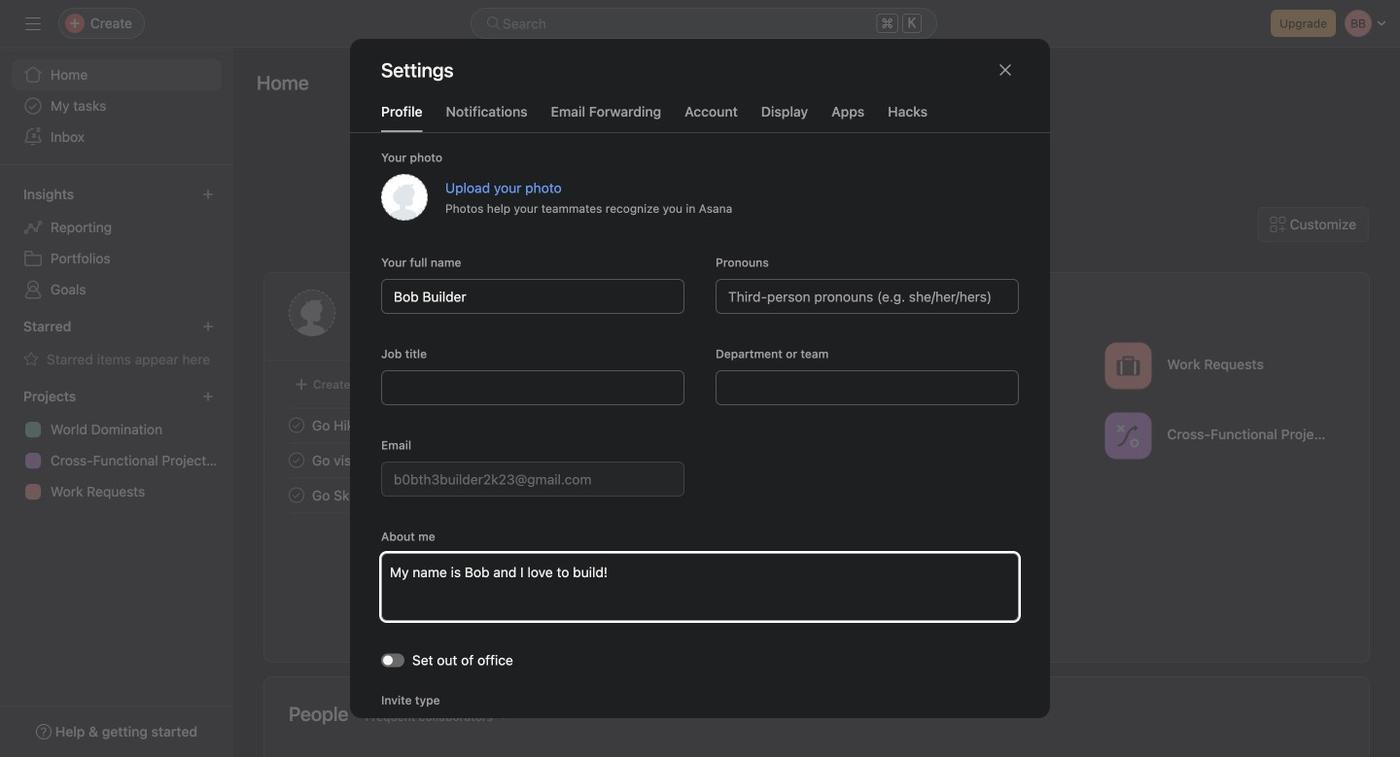 Task type: locate. For each thing, give the bounding box(es) containing it.
1 mark complete image from the top
[[285, 449, 308, 472]]

None text field
[[381, 371, 685, 406], [381, 462, 685, 497], [381, 371, 685, 406], [381, 462, 685, 497]]

insights element
[[0, 177, 233, 309]]

0 vertical spatial mark complete image
[[285, 449, 308, 472]]

briefcase image
[[1117, 354, 1140, 378]]

2 vertical spatial mark complete checkbox
[[285, 484, 308, 507]]

1 mark complete checkbox from the top
[[285, 414, 308, 437]]

3 mark complete checkbox from the top
[[285, 484, 308, 507]]

2 mark complete image from the top
[[285, 484, 308, 507]]

mark complete image for 2nd mark complete option from the top of the page
[[285, 449, 308, 472]]

1 vertical spatial mark complete checkbox
[[285, 449, 308, 472]]

add profile photo image
[[289, 290, 336, 336]]

switch
[[381, 654, 405, 667]]

mark complete image
[[285, 414, 308, 437]]

mark complete image
[[285, 449, 308, 472], [285, 484, 308, 507]]

None text field
[[381, 279, 685, 314], [716, 371, 1019, 406], [381, 279, 685, 314], [716, 371, 1019, 406]]

dialog
[[350, 39, 1050, 758]]

1 vertical spatial mark complete image
[[285, 484, 308, 507]]

hide sidebar image
[[25, 16, 41, 31]]

Third-person pronouns (e.g. she/her/hers) text field
[[716, 279, 1019, 314]]

Mark complete checkbox
[[285, 414, 308, 437], [285, 449, 308, 472], [285, 484, 308, 507]]

0 vertical spatial mark complete checkbox
[[285, 414, 308, 437]]



Task type: describe. For each thing, give the bounding box(es) containing it.
upload new photo image
[[381, 174, 428, 221]]

close this dialog image
[[998, 62, 1013, 78]]

settings tab list
[[350, 101, 1050, 133]]

line_and_symbols image
[[1117, 425, 1140, 448]]

2 mark complete checkbox from the top
[[285, 449, 308, 472]]

projects element
[[0, 379, 233, 512]]

I usually work from 9am-5pm PST. Feel free to assign me a task with a due date anytime. Also, I love dogs! text field
[[381, 553, 1019, 621]]

mark complete image for third mark complete option
[[285, 484, 308, 507]]

global element
[[0, 48, 233, 164]]

starred element
[[0, 309, 233, 379]]



Task type: vqa. For each thing, say whether or not it's contained in the screenshot.
'Timeline'
no



